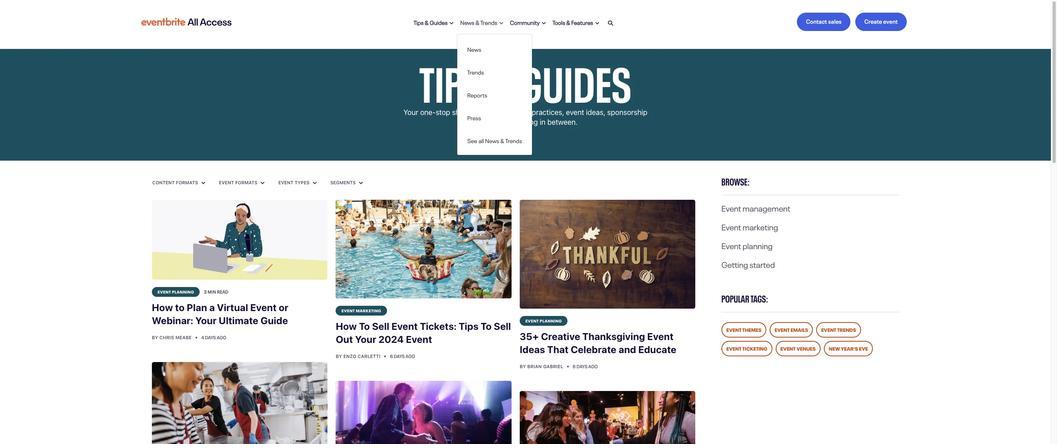 Task type: locate. For each thing, give the bounding box(es) containing it.
2 vertical spatial your
[[355, 334, 377, 346]]

planning up started
[[743, 239, 773, 252]]

1 vertical spatial by
[[336, 354, 342, 360]]

how
[[152, 302, 173, 314], [336, 321, 357, 333]]

couple dancing in nightclub image
[[336, 382, 512, 445]]

event management
[[722, 202, 791, 214]]

1 horizontal spatial event marketing
[[722, 221, 778, 233]]

planning
[[743, 239, 773, 252], [172, 289, 194, 295], [540, 318, 562, 324]]

6 days ago down the 2024
[[390, 353, 415, 360]]

sell left 35+
[[494, 321, 511, 333]]

event ticketing
[[727, 345, 768, 353]]

0 vertical spatial tips & guides
[[414, 18, 448, 26]]

by brian gabriel
[[520, 365, 565, 370]]

trends
[[838, 326, 857, 334]]

0 vertical spatial event marketing
[[722, 221, 778, 233]]

0 horizontal spatial days
[[205, 334, 216, 341]]

1 vertical spatial event planning
[[158, 289, 194, 295]]

your left one-
[[404, 108, 419, 117]]

&
[[425, 18, 429, 26], [476, 18, 480, 26], [567, 18, 570, 26], [491, 43, 514, 115], [501, 136, 504, 144]]

planning up to
[[172, 289, 194, 295]]

arrow image for tips & guides
[[450, 22, 454, 25]]

news right all
[[485, 136, 499, 144]]

1 horizontal spatial event planning link
[[520, 317, 568, 327]]

1 horizontal spatial ago
[[406, 353, 415, 360]]

arrow image
[[261, 182, 265, 185], [313, 182, 317, 185]]

0 vertical spatial by
[[152, 335, 158, 341]]

0 horizontal spatial marketing
[[356, 308, 381, 314]]

1 vertical spatial 6 days ago
[[573, 364, 598, 370]]

1 horizontal spatial marketing
[[481, 108, 514, 117]]

event planning link up getting started
[[722, 239, 773, 252]]

1 arrow image from the left
[[261, 182, 265, 185]]

event planning link for 35+ creative thanksgiving event ideas that celebrate and educate
[[520, 317, 568, 327]]

0 vertical spatial and
[[489, 118, 502, 127]]

arrow image left search icon
[[596, 22, 600, 25]]

2 vertical spatial event planning link
[[520, 317, 568, 327]]

getting started link
[[722, 258, 775, 270]]

contact
[[806, 17, 828, 25]]

2 horizontal spatial event planning link
[[722, 239, 773, 252]]

ago right 4
[[217, 334, 226, 341]]

4 days ago
[[201, 334, 226, 341]]

1 horizontal spatial arrow image
[[313, 182, 317, 185]]

event planning up 35+
[[526, 318, 562, 324]]

in
[[540, 118, 546, 127]]

event planning
[[722, 239, 773, 252], [158, 289, 194, 295], [526, 318, 562, 324]]

35+
[[520, 331, 539, 343]]

how inside how to plan a virtual event or webinar: your ultimate guide
[[152, 302, 173, 314]]

event trends
[[822, 326, 857, 334]]

how up out
[[336, 321, 357, 333]]

days right 4
[[205, 334, 216, 341]]

1 horizontal spatial your
[[355, 334, 377, 346]]

0 horizontal spatial by
[[152, 335, 158, 341]]

popular
[[722, 291, 750, 306]]

0 horizontal spatial 6
[[390, 353, 393, 360]]

arrow image for trends
[[500, 22, 504, 25]]

event themes
[[727, 326, 762, 334]]

content formats
[[152, 180, 199, 185]]

event marketing link
[[722, 221, 778, 233], [336, 306, 387, 316]]

1 vertical spatial event marketing link
[[336, 306, 387, 316]]

1 horizontal spatial event planning
[[526, 318, 562, 324]]

gabriel
[[543, 365, 564, 370]]

trends down everything at the top of the page
[[506, 136, 522, 144]]

1 vertical spatial ago
[[406, 353, 415, 360]]

days
[[205, 334, 216, 341], [394, 353, 405, 360], [577, 364, 588, 370]]

how to plan a virtual event or webinar: your ultimate guide
[[152, 302, 289, 327]]

1 to from the left
[[359, 321, 370, 333]]

1 arrow image from the left
[[500, 22, 504, 25]]

arrow image inside the news & trends link
[[500, 22, 504, 25]]

celebrate
[[571, 344, 617, 356]]

planning up creative
[[540, 318, 562, 324]]

0 horizontal spatial 6 days ago
[[390, 353, 415, 360]]

event marketing down event management link at right top
[[722, 221, 778, 233]]

0 vertical spatial days
[[205, 334, 216, 341]]

6
[[390, 353, 393, 360], [573, 364, 576, 370]]

0 vertical spatial news
[[461, 18, 475, 26]]

2 horizontal spatial ago
[[589, 364, 598, 370]]

0 horizontal spatial event planning link
[[152, 287, 200, 297]]

how to plan a virtual event or webinar: your ultimate guide link
[[152, 297, 328, 332]]

2 vertical spatial planning
[[540, 318, 562, 324]]

press link
[[458, 110, 532, 125]]

and
[[489, 118, 502, 127], [619, 344, 636, 356]]

features
[[572, 18, 594, 26]]

1 vertical spatial marketing
[[743, 221, 778, 233]]

2 vertical spatial by
[[520, 365, 526, 370]]

0 vertical spatial 6 days ago
[[390, 353, 415, 360]]

ago down celebrate
[[589, 364, 598, 370]]

news for news & trends
[[461, 18, 475, 26]]

and right the tips,
[[489, 118, 502, 127]]

0 vertical spatial how
[[152, 302, 173, 314]]

event guests and food vendor image
[[520, 392, 696, 445]]

ago down how to sell event tickets: tips to sell out your 2024 event link
[[406, 353, 415, 360]]

arrow image for content formats
[[201, 182, 205, 185]]

0 horizontal spatial to
[[359, 321, 370, 333]]

content formats button
[[152, 180, 206, 186]]

lots of people at a pool party image
[[336, 200, 512, 299]]

read
[[217, 289, 229, 295]]

2 arrow image from the left
[[313, 182, 317, 185]]

creative
[[541, 331, 581, 343]]

best
[[516, 108, 530, 117]]

event marketing link up out
[[336, 306, 387, 316]]

trends up "reports"
[[467, 68, 484, 76]]

browse:
[[722, 174, 750, 188]]

trends up news link
[[481, 18, 498, 26]]

0 horizontal spatial arrow image
[[201, 182, 205, 185]]

0 horizontal spatial arrow image
[[500, 22, 504, 25]]

event up the between.
[[566, 108, 584, 117]]

0 horizontal spatial arrow image
[[261, 182, 265, 185]]

1 vertical spatial your
[[195, 315, 217, 327]]

2 horizontal spatial planning
[[743, 239, 773, 252]]

by
[[152, 335, 158, 341], [336, 354, 342, 360], [520, 365, 526, 370]]

event venues
[[781, 345, 816, 353]]

2 horizontal spatial by
[[520, 365, 526, 370]]

by for how to plan a virtual event or webinar: your ultimate guide
[[152, 335, 158, 341]]

arrow image right types
[[313, 182, 317, 185]]

2 arrow image from the left
[[542, 22, 546, 25]]

6 days ago for sell
[[390, 353, 415, 360]]

by left chris
[[152, 335, 158, 341]]

1 vertical spatial tips
[[420, 43, 484, 115]]

6 down the 2024
[[390, 353, 393, 360]]

arrow image
[[450, 22, 454, 25], [542, 22, 546, 25]]

marketing down event management link at right top
[[743, 221, 778, 233]]

event inside your one-stop shop for marketing best practices, event ideas, sponsorship tips, and everything in between.
[[566, 108, 584, 117]]

1 vertical spatial how
[[336, 321, 357, 333]]

tips & guides
[[414, 18, 448, 26], [420, 43, 632, 115]]

to
[[359, 321, 370, 333], [481, 321, 492, 333]]

& for the news & trends link
[[476, 18, 480, 26]]

marketing down reports link
[[481, 108, 514, 117]]

and down thanksgiving
[[619, 344, 636, 356]]

6 for sell
[[390, 353, 393, 360]]

0 horizontal spatial planning
[[172, 289, 194, 295]]

news & trends link
[[457, 13, 507, 31]]

0 horizontal spatial arrow image
[[450, 22, 454, 25]]

1 horizontal spatial planning
[[540, 318, 562, 324]]

event
[[219, 180, 234, 185], [278, 180, 294, 185], [722, 202, 741, 214], [722, 221, 741, 233], [722, 239, 741, 252], [158, 289, 171, 295], [250, 302, 277, 314], [342, 308, 355, 314], [526, 318, 539, 324], [392, 321, 418, 333], [727, 326, 742, 334], [775, 326, 790, 334], [822, 326, 837, 334], [648, 331, 674, 343], [406, 334, 432, 346], [727, 345, 742, 353], [781, 345, 796, 353]]

marketing
[[481, 108, 514, 117], [743, 221, 778, 233], [356, 308, 381, 314]]

0 vertical spatial event planning link
[[722, 239, 773, 252]]

2 horizontal spatial marketing
[[743, 221, 778, 233]]

news inside the news & trends link
[[461, 18, 475, 26]]

2 horizontal spatial your
[[404, 108, 419, 117]]

year's
[[841, 345, 859, 353]]

1 vertical spatial tips & guides
[[420, 43, 632, 115]]

tips & guides link
[[411, 13, 457, 31]]

1 horizontal spatial arrow image
[[359, 182, 363, 185]]

1 arrow image from the left
[[450, 22, 454, 25]]

tips inside how to sell event tickets: tips to sell out your 2024 event
[[459, 321, 479, 333]]

1 horizontal spatial event marketing link
[[722, 221, 778, 233]]

people laughing while serving food image
[[152, 363, 328, 445]]

your inside how to plan a virtual event or webinar: your ultimate guide
[[195, 315, 217, 327]]

event marketing
[[722, 221, 778, 233], [342, 308, 381, 314]]

tools
[[553, 18, 565, 26]]

0 horizontal spatial how
[[152, 302, 173, 314]]

formats for content
[[176, 180, 198, 185]]

arrow image inside 'segments' dropdown button
[[359, 182, 363, 185]]

1 vertical spatial event marketing
[[342, 308, 381, 314]]

getting started
[[722, 258, 775, 270]]

ideas
[[520, 344, 545, 356]]

news right the tips & guides link
[[461, 18, 475, 26]]

by brian gabriel link
[[520, 365, 565, 370]]

2 vertical spatial days
[[577, 364, 588, 370]]

your down a at the bottom left
[[195, 315, 217, 327]]

0 horizontal spatial your
[[195, 315, 217, 327]]

0 vertical spatial event planning
[[722, 239, 773, 252]]

2 vertical spatial event planning
[[526, 318, 562, 324]]

see all news & trends
[[467, 136, 522, 144]]

6 right gabriel
[[573, 364, 576, 370]]

news link
[[458, 41, 532, 56]]

0 vertical spatial marketing
[[481, 108, 514, 117]]

arrow image inside "event formats" popup button
[[261, 182, 265, 185]]

event inside dropdown button
[[278, 180, 294, 185]]

0 vertical spatial 6
[[390, 353, 393, 360]]

1 vertical spatial days
[[394, 353, 405, 360]]

2 formats from the left
[[235, 180, 258, 185]]

news inside news link
[[467, 45, 482, 53]]

to
[[175, 302, 185, 314]]

event planning up getting started
[[722, 239, 773, 252]]

event planning link up 35+
[[520, 317, 568, 327]]

arrow image inside the tools & features link
[[596, 22, 600, 25]]

days down celebrate
[[577, 364, 588, 370]]

days for ultimate
[[205, 334, 216, 341]]

a
[[209, 302, 215, 314]]

arrow image right content formats on the top left of the page
[[201, 182, 205, 185]]

1 horizontal spatial arrow image
[[596, 22, 600, 25]]

sponsorship
[[608, 108, 648, 117]]

your inside how to sell event tickets: tips to sell out your 2024 event
[[355, 334, 377, 346]]

arrow image left tools
[[542, 22, 546, 25]]

0 horizontal spatial event marketing
[[342, 308, 381, 314]]

sell
[[372, 321, 390, 333], [494, 321, 511, 333]]

your inside your one-stop shop for marketing best practices, event ideas, sponsorship tips, and everything in between.
[[404, 108, 419, 117]]

arrow image inside content formats popup button
[[201, 182, 205, 185]]

formats
[[176, 180, 198, 185], [235, 180, 258, 185]]

1 horizontal spatial and
[[619, 344, 636, 356]]

arrow image inside the tips & guides link
[[450, 22, 454, 25]]

1 horizontal spatial 6 days ago
[[573, 364, 598, 370]]

how up 'webinar:'
[[152, 302, 173, 314]]

by enzo carletti link
[[336, 354, 382, 360]]

marketing up the 2024
[[356, 308, 381, 314]]

arrow image
[[500, 22, 504, 25], [596, 22, 600, 25]]

arrow image right news & trends in the left of the page
[[500, 22, 504, 25]]

everything
[[504, 118, 538, 127]]

6 days ago down celebrate
[[573, 364, 598, 370]]

carletti
[[358, 354, 381, 360]]

1 horizontal spatial how
[[336, 321, 357, 333]]

arrow image left news & trends in the left of the page
[[450, 22, 454, 25]]

1 horizontal spatial days
[[394, 353, 405, 360]]

arrow image inside event types dropdown button
[[313, 182, 317, 185]]

1 arrow image from the left
[[201, 182, 205, 185]]

1 horizontal spatial by
[[336, 354, 342, 360]]

event formats button
[[219, 180, 265, 186]]

0 horizontal spatial and
[[489, 118, 502, 127]]

1 horizontal spatial arrow image
[[542, 22, 546, 25]]

event inside popup button
[[219, 180, 234, 185]]

event marketing up out
[[342, 308, 381, 314]]

event right "create" at the right of the page
[[884, 17, 898, 25]]

sell up the 2024
[[372, 321, 390, 333]]

2 horizontal spatial days
[[577, 364, 588, 370]]

how inside how to sell event tickets: tips to sell out your 2024 event
[[336, 321, 357, 333]]

2 vertical spatial news
[[485, 136, 499, 144]]

planning for 35+ creative thanksgiving event ideas that celebrate and educate
[[540, 318, 562, 324]]

1 formats from the left
[[176, 180, 198, 185]]

0 horizontal spatial event planning
[[158, 289, 194, 295]]

1 vertical spatial 6
[[573, 364, 576, 370]]

1 horizontal spatial 6
[[573, 364, 576, 370]]

2 vertical spatial marketing
[[356, 308, 381, 314]]

1 vertical spatial and
[[619, 344, 636, 356]]

35+ creative thanksgiving event ideas that celebrate and educate link
[[520, 327, 696, 362]]

started
[[750, 258, 775, 270]]

0 vertical spatial event marketing link
[[722, 221, 778, 233]]

0 horizontal spatial ago
[[217, 334, 226, 341]]

2 arrow image from the left
[[596, 22, 600, 25]]

arrow image right event formats
[[261, 182, 265, 185]]

3
[[204, 289, 207, 295]]

event planning up to
[[158, 289, 194, 295]]

1 horizontal spatial sell
[[494, 321, 511, 333]]

0 horizontal spatial guides
[[430, 18, 448, 26]]

event planning link up to
[[152, 287, 200, 297]]

themes
[[743, 326, 762, 334]]

chris
[[160, 335, 174, 341]]

1 vertical spatial event
[[566, 108, 584, 117]]

2 arrow image from the left
[[359, 182, 363, 185]]

ultimate
[[219, 315, 259, 327]]

1 vertical spatial news
[[467, 45, 482, 53]]

0 vertical spatial event
[[884, 17, 898, 25]]

& for the tips & guides link
[[425, 18, 429, 26]]

by left brian
[[520, 365, 526, 370]]

how for how to plan a virtual event or webinar: your ultimate guide
[[152, 302, 173, 314]]

arrow image
[[201, 182, 205, 185], [359, 182, 363, 185]]

1 vertical spatial event planning link
[[152, 287, 200, 297]]

1 vertical spatial trends
[[467, 68, 484, 76]]

0 horizontal spatial sell
[[372, 321, 390, 333]]

6 days ago for thanksgiving
[[573, 364, 598, 370]]

event marketing link down event management link at right top
[[722, 221, 778, 233]]

0 horizontal spatial event
[[566, 108, 584, 117]]

4
[[201, 334, 204, 341]]

new
[[829, 345, 840, 353]]

0 vertical spatial your
[[404, 108, 419, 117]]

news down news & trends in the left of the page
[[467, 45, 482, 53]]

0 vertical spatial ago
[[217, 334, 226, 341]]

1 horizontal spatial formats
[[235, 180, 258, 185]]

by left enzo
[[336, 354, 342, 360]]

2 horizontal spatial event planning
[[722, 239, 773, 252]]

arrow image right the segments
[[359, 182, 363, 185]]

reports
[[467, 90, 487, 99]]

guides
[[430, 18, 448, 26], [520, 43, 632, 115]]

arrow image inside community link
[[542, 22, 546, 25]]

event types button
[[278, 180, 317, 186]]

0 horizontal spatial formats
[[176, 180, 198, 185]]

arrow image for segments
[[359, 182, 363, 185]]

days down the 2024
[[394, 353, 405, 360]]

your up carletti
[[355, 334, 377, 346]]



Task type: vqa. For each thing, say whether or not it's contained in the screenshot.
Tips within How To Sell Event Tickets: Tips To Sell Out Your 2024 Event
yes



Task type: describe. For each thing, give the bounding box(es) containing it.
and inside your one-stop shop for marketing best practices, event ideas, sponsorship tips, and everything in between.
[[489, 118, 502, 127]]

arrow image for features
[[596, 22, 600, 25]]

2 vertical spatial ago
[[589, 364, 598, 370]]

new year's eve link
[[824, 341, 873, 357]]

2 to from the left
[[481, 321, 492, 333]]

days for your
[[394, 353, 405, 360]]

news for news
[[467, 45, 482, 53]]

how to sell event tickets: tips to sell out your 2024 event link
[[336, 316, 512, 351]]

min
[[208, 289, 216, 295]]

virtual
[[217, 302, 248, 314]]

news & trends
[[461, 18, 498, 26]]

content
[[152, 180, 175, 185]]

popular tags:
[[722, 291, 769, 306]]

event planning for how to plan a virtual event or webinar: your ultimate guide
[[158, 289, 194, 295]]

event themes link
[[722, 323, 767, 338]]

types
[[295, 180, 310, 185]]

meabe
[[175, 335, 192, 341]]

2024
[[379, 334, 404, 346]]

formats for event
[[235, 180, 258, 185]]

1 sell from the left
[[372, 321, 390, 333]]

enzo
[[344, 354, 357, 360]]

1 horizontal spatial event
[[884, 17, 898, 25]]

create event
[[865, 17, 898, 25]]

0 vertical spatial guides
[[430, 18, 448, 26]]

trends link
[[458, 64, 532, 79]]

venues
[[797, 345, 816, 353]]

0 vertical spatial trends
[[481, 18, 498, 26]]

event planning link for how to plan a virtual event or webinar: your ultimate guide
[[152, 287, 200, 297]]

ticketing
[[743, 345, 768, 353]]

educate
[[639, 344, 677, 356]]

management
[[743, 202, 791, 214]]

by for 35+ creative thanksgiving event ideas that celebrate and educate
[[520, 365, 526, 370]]

contact sales
[[806, 17, 842, 25]]

6 for thanksgiving
[[573, 364, 576, 370]]

2 vertical spatial trends
[[506, 136, 522, 144]]

guide
[[261, 315, 288, 327]]

planning for how to plan a virtual event or webinar: your ultimate guide
[[172, 289, 194, 295]]

brian
[[528, 365, 542, 370]]

news inside the see all news & trends link
[[485, 136, 499, 144]]

or
[[279, 302, 289, 314]]

1 horizontal spatial guides
[[520, 43, 632, 115]]

ago for your
[[406, 353, 415, 360]]

event marketing for left event marketing link
[[342, 308, 381, 314]]

for
[[470, 108, 479, 117]]

tips,
[[474, 118, 488, 127]]

arrow image for event types
[[313, 182, 317, 185]]

how to sell event tickets: tips to sell out your 2024 event
[[336, 321, 511, 346]]

that
[[548, 344, 569, 356]]

ago for ultimate
[[217, 334, 226, 341]]

tickets:
[[420, 321, 457, 333]]

between.
[[548, 118, 578, 127]]

0 horizontal spatial event marketing link
[[336, 306, 387, 316]]

search icon image
[[608, 20, 614, 26]]

all
[[479, 136, 484, 144]]

community link
[[507, 13, 550, 31]]

& for the tools & features link
[[567, 18, 570, 26]]

one-
[[420, 108, 436, 117]]

event venues link
[[776, 341, 821, 357]]

and inside 35+ creative thanksgiving event ideas that celebrate and educate
[[619, 344, 636, 356]]

stop
[[436, 108, 450, 117]]

webinar:
[[152, 315, 193, 327]]

contact sales link
[[797, 13, 851, 31]]

event marketing for the rightmost event marketing link
[[722, 221, 778, 233]]

event planning for 35+ creative thanksgiving event ideas that celebrate and educate
[[526, 318, 562, 324]]

event emails link
[[770, 323, 813, 338]]

getting
[[722, 258, 749, 270]]

by chris meabe link
[[152, 335, 193, 341]]

event ticketing link
[[722, 341, 773, 357]]

3 min read
[[204, 289, 229, 295]]

press
[[467, 113, 481, 122]]

event trends link
[[817, 323, 861, 338]]

reports link
[[458, 87, 532, 102]]

marketing inside your one-stop shop for marketing best practices, event ideas, sponsorship tips, and everything in between.
[[481, 108, 514, 117]]

0 vertical spatial tips
[[414, 18, 424, 26]]

out
[[336, 334, 353, 346]]

event inside 35+ creative thanksgiving event ideas that celebrate and educate
[[648, 331, 674, 343]]

2 sell from the left
[[494, 321, 511, 333]]

emails
[[791, 326, 809, 334]]

event emails
[[775, 326, 809, 334]]

arrow image for event formats
[[261, 182, 265, 185]]

event types
[[278, 180, 311, 185]]

plan
[[187, 302, 207, 314]]

arrow image for community
[[542, 22, 546, 25]]

event inside how to plan a virtual event or webinar: your ultimate guide
[[250, 302, 277, 314]]

your one-stop shop for marketing best practices, event ideas, sponsorship tips, and everything in between.
[[404, 108, 648, 127]]

0 vertical spatial planning
[[743, 239, 773, 252]]

new year's eve
[[829, 345, 868, 353]]

eve
[[859, 345, 868, 353]]

marketing for left event marketing link
[[356, 308, 381, 314]]

how for how to sell event tickets: tips to sell out your 2024 event
[[336, 321, 357, 333]]

tools & features
[[553, 18, 594, 26]]

logo eventbrite image
[[140, 15, 233, 29]]

segments button
[[330, 180, 364, 186]]

tools & features link
[[550, 13, 603, 31]]

marketing for the rightmost event marketing link
[[743, 221, 778, 233]]

practices,
[[532, 108, 564, 117]]

create
[[865, 17, 883, 25]]

by enzo carletti
[[336, 354, 382, 360]]

ideas,
[[586, 108, 606, 117]]

by for how to sell event tickets: tips to sell out your 2024 event
[[336, 354, 342, 360]]

event formats
[[219, 180, 259, 185]]

segments
[[331, 180, 357, 185]]

shop
[[452, 108, 468, 117]]

tags:
[[751, 291, 769, 306]]

see
[[467, 136, 478, 144]]



